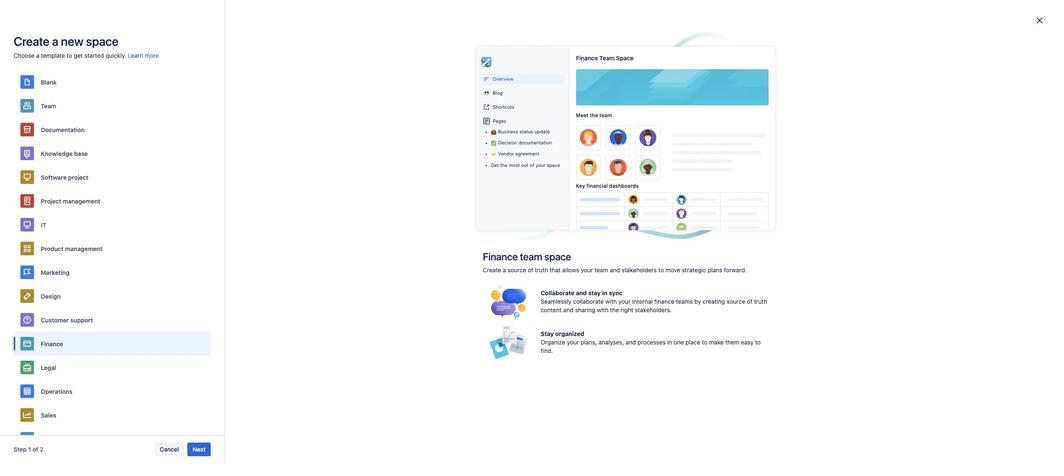 Task type: vqa. For each thing, say whether or not it's contained in the screenshot.
8th Confluence from the bottom of the page
yes



Task type: describe. For each thing, give the bounding box(es) containing it.
0 vertical spatial editor.
[[465, 158, 484, 165]]

0 vertical spatial team
[[600, 112, 612, 119]]

key
[[576, 183, 585, 189]]

7 confluence from the top
[[675, 280, 706, 287]]

getting for fifth page title icon from the bottom of the page
[[625, 159, 646, 166]]

source inside finance team space create a source of truth that allows your team and stakeholders to move strategic plans forward.
[[508, 267, 526, 274]]

8 confluence from the top
[[675, 304, 706, 311]]

get
[[491, 162, 499, 168]]

knowledge base
[[41, 150, 88, 157]]

sharing
[[575, 306, 596, 314]]

or left post.
[[478, 352, 484, 359]]

getting for third page title icon from the bottom
[[625, 202, 646, 210]]

2 vertical spatial team
[[595, 267, 608, 274]]

progress
[[560, 197, 586, 204]]

space inside create a new space choose a template to get started quickly. learn more
[[86, 34, 118, 48]]

create
[[533, 119, 552, 126]]

4 page title icon image from the top
[[614, 179, 621, 186]]

a left shareable
[[394, 352, 397, 359]]

page,
[[462, 197, 478, 204]]

comments inside added below the content of the page or post you are viewing; good for comments that apply to the content as a whole.
[[359, 285, 387, 292]]

important
[[479, 323, 508, 330]]

or up "important"
[[493, 303, 499, 311]]

one
[[674, 339, 684, 346]]

:briefcase: image
[[491, 130, 496, 135]]

you inside added below the content of the page or post you are viewing; good for comments that apply to the content as a whole.
[[532, 275, 542, 282]]

place
[[686, 339, 701, 346]]

when for when in the editor to publish.
[[427, 226, 443, 233]]

software project button
[[14, 165, 211, 189]]

getting for first page title icon from the bottom
[[625, 304, 646, 311]]

getting started in confluence for sixth page title icon from the bottom of the page
[[625, 139, 706, 146]]

quickly.
[[106, 52, 126, 59]]

:white_check_mark: image
[[491, 141, 496, 146]]

create inside finance team space create a source of truth that allows your team and stakeholders to move strategic plans forward.
[[483, 267, 501, 274]]

and up collaborate
[[576, 289, 587, 297]]

getting started in confluence link for fourth page title icon from the bottom
[[625, 178, 706, 185]]

2
[[40, 446, 43, 453]]

learn
[[128, 52, 143, 59]]

to inside panel element to highlight important information in your space overview.
[[445, 323, 451, 330]]

0 vertical spatial with
[[606, 298, 617, 305]]

getting started in confluence link for third page title icon from the bottom
[[625, 202, 706, 210]]

decision
[[498, 140, 518, 145]]

next
[[193, 446, 206, 453]]

allows
[[562, 267, 579, 274]]

4 confluence from the top
[[675, 178, 706, 185]]

targeted
[[407, 256, 430, 263]]

of inside added below the content of the page or post you are viewing; good for comments that apply to the content as a whole.
[[478, 275, 484, 282]]

of right out
[[530, 162, 534, 168]]

of inside the at the top of the page, so teammates can see your progress at a glance.
[[443, 197, 449, 204]]

a inside the at the top of the page, so teammates can see your progress at a glance.
[[594, 197, 598, 204]]

create inside create a new space choose a template to get started quickly. learn more
[[14, 34, 49, 48]]

find.
[[541, 347, 553, 354]]

to left "make"
[[702, 339, 708, 346]]

1
[[28, 446, 31, 453]]

apply
[[401, 285, 416, 292]]

creating
[[703, 298, 725, 305]]

the inside collaborate and stay in sync seamlessly collaborate with your internal finance teams by creating source of truth content and sharing with the right stakeholders.
[[610, 306, 619, 314]]

project
[[68, 174, 88, 181]]

meet
[[576, 112, 589, 119]]

collaborate
[[573, 298, 604, 305]]

:handshake: image
[[491, 152, 496, 157]]

software
[[41, 174, 67, 181]]

key financial dashboards
[[576, 183, 639, 189]]

can
[[522, 197, 532, 204]]

customer support
[[41, 316, 93, 324]]

viewing
[[448, 303, 471, 311]]

finance team space
[[576, 54, 634, 62]]

to right the easy
[[756, 339, 761, 346]]

on inside added to a highlighted section of the page or post you are editing or viewing; good for targeted comments on a specific word or phrase.
[[462, 256, 469, 263]]

or up phrase.
[[527, 246, 533, 253]]

new inside create a new space choose a template to get started quickly. learn more
[[61, 34, 83, 48]]

3 confluence from the top
[[675, 159, 706, 166]]

when on a page to open the editor.
[[383, 158, 484, 165]]

of inside collaborate and stay in sync seamlessly collaborate with your internal finance teams by creating source of truth content and sharing with the right stakeholders.
[[747, 298, 753, 305]]

overview.
[[359, 333, 386, 340]]

product management button
[[14, 237, 211, 261]]

create inside spaces → create space to create a new space.
[[486, 120, 504, 126]]

the right 'open' on the left top of page
[[454, 158, 463, 165]]

base
[[74, 150, 88, 157]]

to left 'open' on the left top of page
[[431, 158, 436, 165]]

legal button
[[14, 356, 211, 380]]

teams
[[676, 298, 693, 305]]

blank
[[41, 78, 57, 86]]

team inside button
[[41, 102, 56, 109]]

create a new space dialog
[[0, 0, 1060, 463]]

it button
[[14, 213, 211, 237]]

section
[[473, 246, 493, 253]]

right
[[621, 306, 634, 314]]

space inside spaces → create space to create a new space.
[[507, 120, 523, 126]]

your right link
[[448, 352, 461, 359]]

are inside added to a highlighted section of the page or post you are editing or viewing; good for targeted comments on a specific word or phrase.
[[559, 246, 568, 253]]

organize
[[541, 339, 565, 346]]

post inside added below the content of the page or post you are viewing; good for comments that apply to the content as a whole.
[[518, 275, 530, 282]]

sales
[[41, 412, 56, 419]]

content inside collaborate and stay in sync seamlessly collaborate with your internal finance teams by creating source of truth content and sharing with the right stakeholders.
[[541, 306, 562, 314]]

ascending sorting icon page image
[[630, 102, 637, 109]]

knowledge
[[41, 150, 73, 157]]

6 page title icon image from the top
[[614, 227, 621, 234]]

or inside added below the content of the page or post you are viewing; good for comments that apply to the content as a whole.
[[511, 275, 517, 282]]

overview
[[493, 76, 514, 82]]

space inside finance team space create a source of truth that allows your team and stakeholders to move strategic plans forward.
[[545, 251, 571, 263]]

getting started in confluence link for sixth page title icon
[[625, 227, 706, 234]]

create a new space choose a template to get started quickly. learn more
[[14, 34, 159, 59]]

more
[[145, 52, 159, 59]]

stay
[[541, 330, 554, 337]]

7 getting started in confluence from the top
[[625, 280, 706, 287]]

management for product management
[[65, 245, 103, 252]]

top
[[432, 197, 442, 204]]

when for when on a page to open the editor.
[[384, 158, 400, 165]]

to right editor
[[481, 226, 487, 233]]

stakeholders
[[622, 267, 657, 274]]

finance inside button
[[41, 340, 63, 347]]

6 confluence from the top
[[675, 227, 706, 234]]

information
[[510, 323, 543, 330]]

cancel
[[160, 446, 179, 453]]

leave
[[359, 303, 375, 311]]

documentation button
[[14, 118, 211, 142]]

by
[[695, 298, 701, 305]]

editor
[[462, 226, 480, 233]]

easy
[[741, 339, 754, 346]]

a inside finance team space create a source of truth that allows your team and stakeholders to move strategic plans forward.
[[503, 267, 506, 274]]

2 page title icon image from the top
[[614, 140, 621, 147]]

get the most out of your space
[[491, 162, 560, 168]]

started inside create a new space choose a template to get started quickly. learn more
[[84, 52, 104, 59]]

to inside added to a highlighted section of the page or post you are editing or viewing; good for targeted comments on a specific word or phrase.
[[429, 246, 435, 253]]

page left 'open' on the left top of page
[[415, 158, 429, 165]]

sync
[[609, 289, 623, 297]]

your inside collaborate and stay in sync seamlessly collaborate with your internal finance teams by creating source of truth content and sharing with the right stakeholders.
[[619, 298, 631, 305]]

the up whole.
[[486, 275, 494, 282]]

to up status at the top of the page
[[526, 119, 532, 126]]

page inside added below the content of the page or post you are viewing; good for comments that apply to the content as a whole.
[[496, 275, 509, 282]]

the right below
[[446, 275, 455, 282]]

to inside added below the content of the page or post you are viewing; good for comments that apply to the content as a whole.
[[417, 285, 423, 292]]

a right 'viewing'
[[472, 303, 476, 311]]

blog
[[493, 90, 503, 96]]

vendor
[[498, 151, 514, 156]]

phrase.
[[520, 256, 540, 263]]

getting started in confluence for 7th page title icon from the bottom of the page
[[625, 119, 706, 127]]

1 vertical spatial new
[[558, 119, 570, 126]]

in inside stay organized organize your plans, analyses, and processes in one place to make them easy to find.
[[668, 339, 672, 346]]

for a shareable link to your page or post.
[[383, 352, 501, 359]]

design button
[[14, 284, 211, 308]]

the left page,
[[451, 197, 460, 204]]

getting started in confluence link for sixth page title icon from the bottom of the page
[[625, 139, 706, 146]]

a left specific
[[470, 256, 473, 263]]

:handshake: image
[[491, 152, 496, 157]]

when in the editor to publish.
[[426, 226, 512, 233]]

out
[[521, 162, 529, 168]]

your inside finance team space create a source of truth that allows your team and stakeholders to move strategic plans forward.
[[581, 267, 593, 274]]

stay organized organize your plans, analyses, and processes in one place to make them easy to find.
[[541, 330, 761, 354]]

viewing; inside added below the content of the page or post you are viewing; good for comments that apply to the content as a whole.
[[553, 275, 576, 282]]

shareable
[[399, 352, 427, 359]]



Task type: locate. For each thing, give the bounding box(es) containing it.
5 getting started in confluence from the top
[[625, 202, 706, 210]]

of right 1
[[33, 446, 38, 453]]

a left "highlighted"
[[436, 246, 440, 253]]

team right meet
[[600, 112, 612, 119]]

getting started in confluence link
[[625, 119, 706, 127], [625, 139, 706, 146], [625, 159, 706, 166], [625, 178, 706, 185], [625, 202, 706, 210], [625, 227, 706, 234], [625, 280, 706, 287], [625, 304, 706, 311]]

editor.
[[465, 158, 484, 165], [518, 303, 537, 311]]

0 horizontal spatial post
[[518, 275, 530, 282]]

are
[[559, 246, 568, 253], [543, 275, 552, 282]]

1 at from the left
[[414, 197, 420, 204]]

1 horizontal spatial team
[[600, 54, 615, 62]]

1 confluence from the top
[[675, 119, 706, 127]]

move
[[666, 267, 681, 274]]

of down phrase.
[[528, 267, 534, 274]]

space right out
[[547, 162, 560, 168]]

team button
[[14, 94, 211, 118]]

source down word
[[508, 267, 526, 274]]

the right get
[[500, 162, 508, 168]]

and up the sync
[[610, 267, 620, 274]]

agreement
[[516, 151, 540, 156]]

with down the sync
[[606, 298, 617, 305]]

page left post.
[[462, 352, 477, 359]]

1 vertical spatial with
[[597, 306, 609, 314]]

1 getting started in confluence from the top
[[625, 119, 706, 127]]

finance down customer
[[41, 340, 63, 347]]

finance for team
[[576, 54, 598, 62]]

0 horizontal spatial team
[[41, 102, 56, 109]]

space up allows
[[545, 251, 571, 263]]

finance button
[[14, 332, 211, 356]]

a up template at top left
[[52, 34, 58, 48]]

post
[[534, 246, 546, 253], [518, 275, 530, 282]]

good down allows
[[577, 275, 591, 282]]

getting started in confluence link for first page title icon from the bottom
[[625, 304, 706, 311]]

6 getting started in confluence from the top
[[625, 227, 706, 234]]

management for project management
[[63, 197, 100, 205]]

1 getting started in confluence link from the top
[[625, 119, 706, 127]]

0 horizontal spatial that
[[389, 285, 399, 292]]

learn more link
[[128, 51, 159, 60]]

1 horizontal spatial good
[[577, 275, 591, 282]]

0 vertical spatial create
[[14, 34, 49, 48]]

next button
[[188, 443, 211, 456]]

getting started in confluence for third page title icon from the bottom
[[625, 202, 706, 210]]

1 vertical spatial for
[[593, 275, 600, 282]]

or right editing
[[590, 246, 595, 253]]

1 vertical spatial truth
[[754, 298, 768, 305]]

the up word
[[502, 246, 510, 253]]

finance
[[576, 54, 598, 62], [483, 251, 518, 263], [41, 340, 63, 347]]

0 vertical spatial management
[[63, 197, 100, 205]]

2 vertical spatial for
[[384, 352, 392, 359]]

0 vertical spatial source
[[508, 267, 526, 274]]

at down financial
[[587, 197, 593, 204]]

→
[[477, 119, 483, 126]]

2 vertical spatial create
[[483, 267, 501, 274]]

so
[[479, 197, 486, 204]]

1 vertical spatial that
[[389, 285, 399, 292]]

blank button
[[14, 70, 211, 94]]

team up stay
[[595, 267, 608, 274]]

are up collaborate
[[543, 275, 552, 282]]

of right creating
[[747, 298, 753, 305]]

you inside added to a highlighted section of the page or post you are editing or viewing; good for targeted comments on a specific word or phrase.
[[548, 246, 558, 253]]

4 getting from the top
[[625, 178, 646, 185]]

and inside finance team space create a source of truth that allows your team and stakeholders to move strategic plans forward.
[[610, 267, 620, 274]]

8 getting from the top
[[625, 304, 646, 311]]

new up get
[[61, 34, 83, 48]]

2 vertical spatial finance
[[41, 340, 63, 347]]

getting for sixth page title icon
[[625, 227, 646, 234]]

panel element to highlight important information in your space overview.
[[359, 323, 585, 340]]

0 horizontal spatial at
[[414, 197, 420, 204]]

7 getting from the top
[[625, 280, 646, 287]]

most
[[509, 162, 520, 168]]

plans,
[[581, 339, 597, 346]]

to right link
[[440, 352, 446, 359]]

1 horizontal spatial on
[[462, 256, 469, 263]]

post up phrase.
[[534, 246, 546, 253]]

a left 'open' on the left top of page
[[410, 158, 413, 165]]

highlight
[[452, 323, 478, 330]]

content up as
[[456, 275, 477, 282]]

0 vertical spatial content
[[456, 275, 477, 282]]

you down phrase.
[[532, 275, 542, 282]]

team right word
[[520, 251, 542, 263]]

page up phrase.
[[512, 246, 526, 253]]

a down financial
[[594, 197, 598, 204]]

stakeholders.
[[635, 306, 672, 314]]

getting for sixth page title icon from the bottom of the page
[[625, 139, 646, 146]]

operations button
[[14, 380, 211, 403]]

1 vertical spatial when
[[427, 226, 443, 233]]

and inside stay organized organize your plans, analyses, and processes in one place to make them easy to find.
[[626, 339, 636, 346]]

are inside added below the content of the page or post you are viewing; good for comments that apply to the content as a whole.
[[543, 275, 552, 282]]

team left space on the right
[[600, 54, 615, 62]]

0 horizontal spatial on
[[401, 158, 408, 165]]

the left top
[[421, 197, 431, 204]]

0 horizontal spatial editor.
[[465, 158, 484, 165]]

management inside project management button
[[63, 197, 100, 205]]

getting started in confluence for sixth page title icon
[[625, 227, 706, 234]]

strategic
[[682, 267, 706, 274]]

for down overview. at the bottom left of page
[[384, 352, 392, 359]]

your right see
[[545, 197, 558, 204]]

4 getting started in confluence from the top
[[625, 178, 706, 185]]

of right top
[[443, 197, 449, 204]]

3 getting started in confluence link from the top
[[625, 159, 706, 166]]

a inside added below the content of the page or post you are viewing; good for comments that apply to the content as a whole.
[[465, 285, 468, 292]]

product
[[41, 245, 64, 252]]

truth inside finance team space create a source of truth that allows your team and stakeholders to move strategic plans forward.
[[535, 267, 548, 274]]

your right allows
[[581, 267, 593, 274]]

collaborate
[[541, 289, 575, 297]]

0 vertical spatial post
[[534, 246, 546, 253]]

added for to
[[409, 275, 426, 282]]

editor. up 'information'
[[518, 303, 537, 311]]

on down "highlighted"
[[462, 256, 469, 263]]

for inside added to a highlighted section of the page or post you are editing or viewing; good for targeted comments on a specific word or phrase.
[[398, 256, 405, 263]]

added up targeted
[[410, 246, 428, 253]]

1 horizontal spatial for
[[398, 256, 405, 263]]

7 page title icon image from the top
[[614, 305, 621, 312]]

at left top
[[414, 197, 420, 204]]

1 horizontal spatial are
[[559, 246, 568, 253]]

0 vertical spatial truth
[[535, 267, 548, 274]]

financial
[[587, 183, 608, 189]]

6 getting started in confluence link from the top
[[625, 227, 706, 234]]

editor. left get
[[465, 158, 484, 165]]

2 horizontal spatial finance
[[576, 54, 598, 62]]

that left apply
[[389, 285, 399, 292]]

a right as
[[465, 285, 468, 292]]

comments inside added to a highlighted section of the page or post you are editing or viewing; good for targeted comments on a specific word or phrase.
[[432, 256, 460, 263]]

1 vertical spatial team
[[41, 102, 56, 109]]

the down below
[[424, 285, 433, 292]]

step
[[14, 446, 27, 453]]

of up word
[[495, 246, 500, 253]]

0 horizontal spatial good
[[382, 256, 396, 263]]

to right apply
[[417, 285, 423, 292]]

getting for fourth page title icon from the bottom
[[625, 178, 646, 185]]

1 vertical spatial management
[[65, 245, 103, 252]]

create up choose
[[14, 34, 49, 48]]

inline
[[385, 303, 401, 311]]

create up :briefcase: image
[[486, 120, 504, 126]]

space up quickly.
[[86, 34, 118, 48]]

spaces → create space to create a new space.
[[457, 119, 591, 126]]

documentation
[[519, 140, 552, 145]]

the left editor
[[451, 226, 461, 233]]

cancel button
[[155, 443, 184, 456]]

good inside added below the content of the page or post you are viewing; good for comments that apply to the content as a whole.
[[577, 275, 591, 282]]

your up organize
[[551, 323, 565, 330]]

a down word
[[503, 267, 506, 274]]

added inside added to a highlighted section of the page or post you are editing or viewing; good for targeted comments on a specific word or phrase.
[[410, 246, 428, 253]]

0 vertical spatial team
[[600, 54, 615, 62]]

content down below
[[435, 285, 456, 292]]

0 vertical spatial that
[[550, 267, 561, 274]]

page down word
[[496, 275, 509, 282]]

0 vertical spatial are
[[559, 246, 568, 253]]

1 page title icon image from the top
[[614, 120, 621, 127]]

at
[[414, 197, 420, 204], [587, 197, 593, 204]]

0 vertical spatial on
[[401, 158, 408, 165]]

1 vertical spatial viewing;
[[553, 275, 576, 282]]

at the top of the page, so teammates can see your progress at a glance.
[[359, 197, 599, 215]]

template
[[41, 52, 65, 59]]

added up apply
[[409, 275, 426, 282]]

0 vertical spatial finance
[[576, 54, 598, 62]]

management inside product management button
[[65, 245, 103, 252]]

spaces
[[457, 120, 476, 126]]

word
[[498, 256, 511, 263]]

group
[[224, 51, 326, 128]]

5 getting started in confluence link from the top
[[625, 202, 706, 210]]

post inside added to a highlighted section of the page or post you are editing or viewing; good for targeted comments on a specific word or phrase.
[[534, 246, 546, 253]]

1 horizontal spatial post
[[534, 246, 546, 253]]

1 vertical spatial on
[[462, 256, 469, 263]]

0 horizontal spatial finance
[[41, 340, 63, 347]]

on left 'open' on the left top of page
[[401, 158, 408, 165]]

that inside added below the content of the page or post you are viewing; good for comments that apply to the content as a whole.
[[389, 285, 399, 292]]

2 getting from the top
[[625, 139, 646, 146]]

0 vertical spatial viewing;
[[359, 256, 381, 263]]

source inside collaborate and stay in sync seamlessly collaborate with your internal finance teams by creating source of truth content and sharing with the right stakeholders.
[[727, 298, 746, 305]]

get
[[74, 52, 83, 59]]

3 page title icon image from the top
[[614, 159, 621, 166]]

2 at from the left
[[587, 197, 593, 204]]

panel
[[402, 323, 418, 330]]

an
[[377, 303, 384, 311]]

0 vertical spatial you
[[548, 246, 558, 253]]

added for targeted
[[410, 246, 428, 253]]

management down 'project' on the left
[[63, 197, 100, 205]]

the left the 'right'
[[610, 306, 619, 314]]

dashboards
[[609, 183, 639, 189]]

your inside stay organized organize your plans, analyses, and processes in one place to make them easy to find.
[[567, 339, 579, 346]]

stay
[[588, 289, 601, 297]]

getting started in confluence for fourth page title icon from the bottom
[[625, 178, 706, 185]]

5 getting from the top
[[625, 202, 646, 210]]

page
[[415, 158, 429, 165], [512, 246, 526, 253], [496, 275, 509, 282], [477, 303, 491, 311], [462, 352, 477, 359]]

2 getting started in confluence link from the top
[[625, 139, 706, 146]]

1 horizontal spatial that
[[550, 267, 561, 274]]

1 vertical spatial are
[[543, 275, 552, 282]]

product management
[[41, 245, 103, 252]]

leave an inline comment when viewing a page or in the editor.
[[359, 303, 537, 311]]

0 vertical spatial comments
[[432, 256, 460, 263]]

Search field
[[899, 18, 984, 32]]

finance inside finance team space create a source of truth that allows your team and stakeholders to move strategic plans forward.
[[483, 251, 518, 263]]

2 getting started in confluence from the top
[[625, 139, 706, 146]]

1 horizontal spatial content
[[456, 275, 477, 282]]

decision documentation
[[498, 140, 552, 145]]

getting started in confluence link for 7th page title icon from the bottom of the page
[[625, 119, 706, 127]]

documentation
[[41, 126, 85, 133]]

2 vertical spatial content
[[541, 306, 562, 314]]

0 vertical spatial when
[[384, 158, 400, 165]]

knowledge base button
[[14, 142, 211, 165]]

space
[[616, 54, 634, 62]]

getting for 7th page title icon from the bottom of the page
[[625, 119, 646, 127]]

page title icon image
[[614, 120, 621, 127], [614, 140, 621, 147], [614, 159, 621, 166], [614, 179, 621, 186], [614, 203, 621, 210], [614, 227, 621, 234], [614, 305, 621, 312]]

8 getting started in confluence link from the top
[[625, 304, 706, 311]]

banner
[[0, 13, 1060, 37]]

in inside panel element to highlight important information in your space overview.
[[545, 323, 550, 330]]

your inside the at the top of the page, so teammates can see your progress at a glance.
[[545, 197, 558, 204]]

and down seamlessly
[[563, 306, 574, 314]]

1 vertical spatial source
[[727, 298, 746, 305]]

0 horizontal spatial viewing;
[[359, 256, 381, 263]]

2 vertical spatial when
[[431, 303, 447, 311]]

added below the content of the page or post you are viewing; good for comments that apply to the content as a whole.
[[359, 275, 602, 292]]

post.
[[486, 352, 501, 359]]

to inside finance team space create a source of truth that allows your team and stakeholders to move strategic plans forward.
[[659, 267, 664, 274]]

close image
[[1035, 15, 1045, 26]]

1 horizontal spatial at
[[587, 197, 593, 204]]

finance down the publish.
[[483, 251, 518, 263]]

status
[[520, 129, 533, 134]]

1 vertical spatial editor.
[[518, 303, 537, 311]]

analyses,
[[599, 339, 624, 346]]

your down organized
[[567, 339, 579, 346]]

a right create
[[553, 119, 557, 126]]

to inside create a new space choose a template to get started quickly. learn more
[[67, 52, 72, 59]]

truth
[[535, 267, 548, 274], [754, 298, 768, 305]]

space.
[[572, 119, 591, 126]]

1 horizontal spatial finance
[[483, 251, 518, 263]]

your inside panel element to highlight important information in your space overview.
[[551, 323, 565, 330]]

:briefcase: image
[[491, 130, 496, 135]]

good inside added to a highlighted section of the page or post you are editing or viewing; good for targeted comments on a specific word or phrase.
[[382, 256, 396, 263]]

software project
[[41, 174, 88, 181]]

0 horizontal spatial content
[[435, 285, 456, 292]]

1 getting from the top
[[625, 119, 646, 127]]

page
[[614, 102, 629, 109]]

with down collaborate
[[597, 306, 609, 314]]

2 horizontal spatial content
[[541, 306, 562, 314]]

project management button
[[14, 189, 211, 213]]

2 confluence from the top
[[675, 139, 706, 146]]

8 getting started in confluence from the top
[[625, 304, 706, 311]]

for
[[398, 256, 405, 263], [593, 275, 600, 282], [384, 352, 392, 359]]

space up business
[[507, 120, 523, 126]]

1 horizontal spatial editor.
[[518, 303, 537, 311]]

meet the team
[[576, 112, 612, 119]]

to left 'move'
[[659, 267, 664, 274]]

viewing; inside added to a highlighted section of the page or post you are editing or viewing; good for targeted comments on a specific word or phrase.
[[359, 256, 381, 263]]

page inside added to a highlighted section of the page or post you are editing or viewing; good for targeted comments on a specific word or phrase.
[[512, 246, 526, 253]]

post down phrase.
[[518, 275, 530, 282]]

link
[[429, 352, 439, 359]]

collaborate and stay in sync seamlessly collaborate with your internal finance teams by creating source of truth content and sharing with the right stakeholders.
[[541, 289, 768, 314]]

finance for team
[[483, 251, 518, 263]]

added inside added below the content of the page or post you are viewing; good for comments that apply to the content as a whole.
[[409, 275, 426, 282]]

step 1 of 2
[[14, 446, 43, 453]]

or down word
[[511, 275, 517, 282]]

operations
[[41, 388, 72, 395]]

you
[[548, 246, 558, 253], [532, 275, 542, 282]]

truth inside collaborate and stay in sync seamlessly collaborate with your internal finance teams by creating source of truth content and sharing with the right stakeholders.
[[754, 298, 768, 305]]

processes
[[638, 339, 666, 346]]

forward.
[[724, 267, 747, 274]]

1 vertical spatial finance
[[483, 251, 518, 263]]

0 horizontal spatial for
[[384, 352, 392, 359]]

for inside added below the content of the page or post you are viewing; good for comments that apply to the content as a whole.
[[593, 275, 600, 282]]

0 horizontal spatial source
[[508, 267, 526, 274]]

6 getting from the top
[[625, 227, 646, 234]]

your right out
[[536, 162, 546, 168]]

in inside collaborate and stay in sync seamlessly collaborate with your internal finance teams by creating source of truth content and sharing with the right stakeholders.
[[602, 289, 608, 297]]

plans
[[708, 267, 723, 274]]

5 confluence from the top
[[675, 202, 706, 210]]

1 vertical spatial comments
[[359, 285, 387, 292]]

1 vertical spatial you
[[532, 275, 542, 282]]

3 getting started in confluence from the top
[[625, 159, 706, 166]]

design
[[41, 293, 61, 300]]

or right word
[[513, 256, 518, 263]]

1 horizontal spatial new
[[558, 119, 570, 126]]

1 horizontal spatial viewing;
[[553, 275, 576, 282]]

space inside panel element to highlight important information in your space overview.
[[566, 323, 583, 330]]

1 vertical spatial content
[[435, 285, 456, 292]]

0 vertical spatial good
[[382, 256, 396, 263]]

to left get
[[67, 52, 72, 59]]

update
[[535, 129, 550, 134]]

the inside added to a highlighted section of the page or post you are editing or viewing; good for targeted comments on a specific word or phrase.
[[502, 246, 510, 253]]

1 vertical spatial added
[[409, 275, 426, 282]]

you left editing
[[548, 246, 558, 253]]

support
[[70, 316, 93, 324]]

0 horizontal spatial new
[[61, 34, 83, 48]]

0 horizontal spatial comments
[[359, 285, 387, 292]]

good left targeted
[[382, 256, 396, 263]]

2 horizontal spatial for
[[593, 275, 600, 282]]

1 vertical spatial good
[[577, 275, 591, 282]]

highlighted
[[441, 246, 472, 253]]

getting started in confluence link for fifth page title icon from the bottom of the page
[[625, 159, 706, 166]]

of inside finance team space create a source of truth that allows your team and stakeholders to move strategic plans forward.
[[528, 267, 534, 274]]

1 horizontal spatial comments
[[432, 256, 460, 263]]

of inside added to a highlighted section of the page or post you are editing or viewing; good for targeted comments on a specific word or phrase.
[[495, 246, 500, 253]]

comments up the leave
[[359, 285, 387, 292]]

0 vertical spatial for
[[398, 256, 405, 263]]

0 vertical spatial new
[[61, 34, 83, 48]]

as
[[457, 285, 463, 292]]

the up 'information'
[[507, 303, 517, 311]]

1 vertical spatial post
[[518, 275, 530, 282]]

1 horizontal spatial source
[[727, 298, 746, 305]]

:white_check_mark: image
[[491, 141, 496, 146]]

a right choose
[[36, 52, 39, 59]]

1 horizontal spatial you
[[548, 246, 558, 253]]

0 vertical spatial added
[[410, 246, 428, 253]]

specific
[[475, 256, 496, 263]]

them
[[726, 339, 740, 346]]

editing
[[570, 246, 588, 253]]

content
[[456, 275, 477, 282], [435, 285, 456, 292], [541, 306, 562, 314]]

page down whole.
[[477, 303, 491, 311]]

getting started in confluence for first page title icon from the bottom
[[625, 304, 706, 311]]

make
[[709, 339, 724, 346]]

of up whole.
[[478, 275, 484, 282]]

3 getting from the top
[[625, 159, 646, 166]]

comments down "highlighted"
[[432, 256, 460, 263]]

0 horizontal spatial are
[[543, 275, 552, 282]]

started
[[84, 52, 104, 59], [647, 119, 667, 127], [647, 139, 667, 146], [647, 159, 667, 166], [647, 178, 667, 185], [647, 202, 667, 210], [647, 227, 667, 234], [647, 280, 667, 287], [647, 304, 667, 311]]

0 horizontal spatial truth
[[535, 267, 548, 274]]

getting started in confluence for fifth page title icon from the bottom of the page
[[625, 159, 706, 166]]

5 page title icon image from the top
[[614, 203, 621, 210]]

and right analyses,
[[626, 339, 636, 346]]

to right element
[[445, 323, 451, 330]]

that left allows
[[550, 267, 561, 274]]

0 horizontal spatial you
[[532, 275, 542, 282]]

team down the blank
[[41, 102, 56, 109]]

the right meet
[[590, 112, 598, 119]]

management right the product
[[65, 245, 103, 252]]

your up the 'right'
[[619, 298, 631, 305]]

finance left space on the right
[[576, 54, 598, 62]]

7 getting started in confluence link from the top
[[625, 280, 706, 287]]

4 getting started in confluence link from the top
[[625, 178, 706, 185]]

internal
[[632, 298, 653, 305]]

1 vertical spatial create
[[486, 120, 504, 126]]

finance
[[655, 298, 675, 305]]

shortcuts
[[493, 104, 515, 110]]

1 vertical spatial team
[[520, 251, 542, 263]]

that inside finance team space create a source of truth that allows your team and stakeholders to move strategic plans forward.
[[550, 267, 561, 274]]

customer support button
[[14, 308, 211, 332]]

1 horizontal spatial truth
[[754, 298, 768, 305]]



